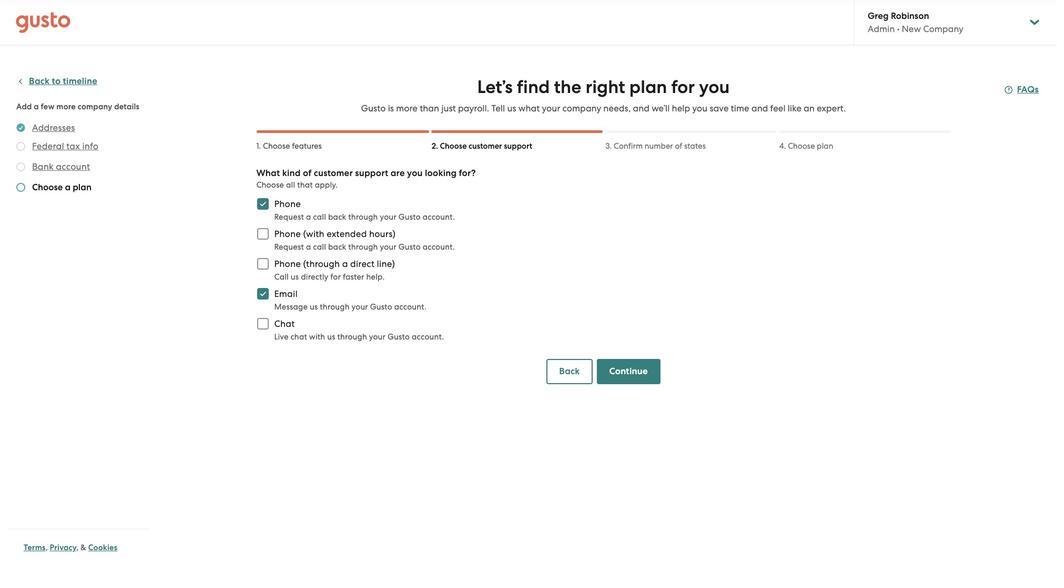 Task type: locate. For each thing, give the bounding box(es) containing it.
like
[[788, 103, 802, 114]]

for up help
[[671, 76, 695, 98]]

of for number
[[675, 141, 682, 151]]

0 vertical spatial customer
[[469, 141, 502, 151]]

1 check image from the top
[[16, 163, 25, 171]]

2 request a call back through your gusto account. from the top
[[274, 242, 455, 252]]

what
[[256, 168, 280, 179]]

of left states
[[675, 141, 682, 151]]

choose inside what kind of customer support are you looking for? choose all that apply.
[[256, 180, 284, 190]]

phone up call
[[274, 259, 301, 269]]

1 horizontal spatial ,
[[76, 543, 79, 553]]

you right help
[[692, 103, 707, 114]]

a
[[34, 102, 39, 111], [65, 182, 71, 193], [306, 212, 311, 222], [306, 242, 311, 252], [342, 259, 348, 269]]

choose for choose plan
[[788, 141, 815, 151]]

0 horizontal spatial more
[[56, 102, 76, 111]]

your down 'hours)'
[[380, 242, 396, 252]]

2 horizontal spatial plan
[[817, 141, 833, 151]]

of
[[675, 141, 682, 151], [303, 168, 312, 179]]

0 horizontal spatial back
[[29, 76, 50, 87]]

customer inside what kind of customer support are you looking for? choose all that apply.
[[314, 168, 353, 179]]

Phone (with extended hours) checkbox
[[251, 222, 274, 246]]

through up extended on the left top of page
[[348, 212, 378, 222]]

1 vertical spatial back
[[328, 242, 346, 252]]

cookies
[[88, 543, 117, 553]]

0 horizontal spatial support
[[355, 168, 388, 179]]

1 vertical spatial for
[[330, 272, 341, 282]]

company down the
[[563, 103, 601, 114]]

1 horizontal spatial for
[[671, 76, 695, 98]]

account.
[[423, 212, 455, 222], [423, 242, 455, 252], [394, 302, 427, 312], [412, 332, 444, 342]]

you for for
[[699, 76, 730, 98]]

a inside the choose a plan list
[[65, 182, 71, 193]]

1 horizontal spatial customer
[[469, 141, 502, 151]]

1 horizontal spatial and
[[752, 103, 768, 114]]

2 call from the top
[[313, 242, 326, 252]]

phone left (with
[[274, 229, 301, 239]]

1 horizontal spatial back
[[559, 366, 580, 377]]

call for phone
[[313, 212, 326, 222]]

us right tell
[[507, 103, 516, 114]]

number
[[645, 141, 673, 151]]

find
[[517, 76, 550, 98]]

hours)
[[369, 229, 396, 239]]

choose down "like"
[[788, 141, 815, 151]]

timeline
[[63, 76, 97, 87]]

2 request from the top
[[274, 242, 304, 252]]

and left feel
[[752, 103, 768, 114]]

,
[[46, 543, 48, 553], [76, 543, 79, 553]]

1 vertical spatial of
[[303, 168, 312, 179]]

through up the direct
[[348, 242, 378, 252]]

plan down expert.
[[817, 141, 833, 151]]

us right with
[[327, 332, 335, 342]]

choose up what in the left top of the page
[[263, 141, 290, 151]]

1 request from the top
[[274, 212, 304, 222]]

of inside what kind of customer support are you looking for? choose all that apply.
[[303, 168, 312, 179]]

2 phone from the top
[[274, 229, 301, 239]]

you for are
[[407, 168, 423, 179]]

you up "save"
[[699, 76, 730, 98]]

continue button
[[597, 359, 660, 384]]

gusto inside let's find the right plan for you gusto is more than just payroll. tell us what your company needs, and we'll help you save time and feel like an expert.
[[361, 103, 386, 114]]

all
[[286, 180, 295, 190]]

1 vertical spatial request
[[274, 242, 304, 252]]

a down (with
[[306, 242, 311, 252]]

choose up looking
[[440, 141, 467, 151]]

phone
[[274, 199, 301, 209], [274, 229, 301, 239], [274, 259, 301, 269]]

0 vertical spatial of
[[675, 141, 682, 151]]

choose for choose customer support
[[440, 141, 467, 151]]

request a call back through your gusto account.
[[274, 212, 455, 222], [274, 242, 455, 252]]

bank account button
[[32, 160, 90, 173]]

request a call back through your gusto account. up the direct
[[274, 242, 455, 252]]

your
[[542, 103, 560, 114], [380, 212, 396, 222], [380, 242, 396, 252], [352, 302, 368, 312], [369, 332, 386, 342]]

greg
[[868, 11, 889, 22]]

and
[[633, 103, 650, 114], [752, 103, 768, 114]]

1 horizontal spatial more
[[396, 103, 418, 114]]

call us directly for faster help.
[[274, 272, 385, 282]]

account
[[56, 161, 90, 172]]

1 horizontal spatial company
[[563, 103, 601, 114]]

phone for phone (through a direct line)
[[274, 259, 301, 269]]

back
[[29, 76, 50, 87], [559, 366, 580, 377]]

your up the live chat with us through your gusto account.
[[352, 302, 368, 312]]

you inside what kind of customer support are you looking for? choose all that apply.
[[407, 168, 423, 179]]

call
[[274, 272, 289, 282]]

request a call back through your gusto account. for phone
[[274, 212, 455, 222]]

your right what
[[542, 103, 560, 114]]

for
[[671, 76, 695, 98], [330, 272, 341, 282]]

1 back from the top
[[328, 212, 346, 222]]

your for phone (with extended hours)
[[380, 242, 396, 252]]

we'll
[[652, 103, 670, 114]]

cookies button
[[88, 542, 117, 554]]

directly
[[301, 272, 328, 282]]

request
[[274, 212, 304, 222], [274, 242, 304, 252]]

1 request a call back through your gusto account. from the top
[[274, 212, 455, 222]]

back down phone (with extended hours)
[[328, 242, 346, 252]]

through for phone
[[348, 212, 378, 222]]

call
[[313, 212, 326, 222], [313, 242, 326, 252]]

message us through your gusto account.
[[274, 302, 427, 312]]

0 horizontal spatial and
[[633, 103, 650, 114]]

through down call us directly for faster help.
[[320, 302, 350, 312]]

0 vertical spatial support
[[504, 141, 532, 151]]

your down message us through your gusto account.
[[369, 332, 386, 342]]

0 vertical spatial back
[[328, 212, 346, 222]]

of for kind
[[303, 168, 312, 179]]

us right 'message'
[[310, 302, 318, 312]]

1 vertical spatial request a call back through your gusto account.
[[274, 242, 455, 252]]

are
[[391, 168, 405, 179]]

your for chat
[[369, 332, 386, 342]]

faqs
[[1017, 84, 1039, 95]]

plan down the account
[[73, 182, 92, 193]]

3 phone from the top
[[274, 259, 301, 269]]

extended
[[327, 229, 367, 239]]

bank account
[[32, 161, 90, 172]]

(through
[[303, 259, 340, 269]]

us inside let's find the right plan for you gusto is more than just payroll. tell us what your company needs, and we'll help you save time and feel like an expert.
[[507, 103, 516, 114]]

back for back
[[559, 366, 580, 377]]

0 vertical spatial request a call back through your gusto account.
[[274, 212, 455, 222]]

0 vertical spatial check image
[[16, 163, 25, 171]]

1 vertical spatial customer
[[314, 168, 353, 179]]

request for phone
[[274, 212, 304, 222]]

1 call from the top
[[313, 212, 326, 222]]

1 vertical spatial support
[[355, 168, 388, 179]]

1 vertical spatial back
[[559, 366, 580, 377]]

choose for choose features
[[263, 141, 290, 151]]

plan inside list
[[73, 182, 92, 193]]

call up (with
[[313, 212, 326, 222]]

request up (with
[[274, 212, 304, 222]]

account. for phone
[[423, 212, 455, 222]]

call down (with
[[313, 242, 326, 252]]

0 vertical spatial call
[[313, 212, 326, 222]]

choose down what in the left top of the page
[[256, 180, 284, 190]]

0 vertical spatial for
[[671, 76, 695, 98]]

1 vertical spatial you
[[692, 103, 707, 114]]

0 horizontal spatial customer
[[314, 168, 353, 179]]

details
[[114, 102, 139, 111]]

1 vertical spatial call
[[313, 242, 326, 252]]

and left we'll
[[633, 103, 650, 114]]

0 vertical spatial plan
[[629, 76, 667, 98]]

company down timeline at the left
[[78, 102, 112, 111]]

2 vertical spatial you
[[407, 168, 423, 179]]

1 horizontal spatial plan
[[629, 76, 667, 98]]

0 horizontal spatial of
[[303, 168, 312, 179]]

what
[[518, 103, 540, 114]]

more right few on the left of page
[[56, 102, 76, 111]]

support down what
[[504, 141, 532, 151]]

you
[[699, 76, 730, 98], [692, 103, 707, 114], [407, 168, 423, 179]]

back to timeline button
[[16, 75, 97, 88]]

choose inside list
[[32, 182, 63, 193]]

, left privacy
[[46, 543, 48, 553]]

phone down all
[[274, 199, 301, 209]]

0 vertical spatial phone
[[274, 199, 301, 209]]

for?
[[459, 168, 476, 179]]

2 back from the top
[[328, 242, 346, 252]]

phone for phone
[[274, 199, 301, 209]]

1 and from the left
[[633, 103, 650, 114]]

customer up for?
[[469, 141, 502, 151]]

just
[[441, 103, 456, 114]]

plan
[[629, 76, 667, 98], [817, 141, 833, 151], [73, 182, 92, 193]]

back up phone (with extended hours)
[[328, 212, 346, 222]]

gusto
[[361, 103, 386, 114], [399, 212, 421, 222], [399, 242, 421, 252], [370, 302, 392, 312], [388, 332, 410, 342]]

request a call back through your gusto account. up extended on the left top of page
[[274, 212, 455, 222]]

0 horizontal spatial for
[[330, 272, 341, 282]]

support
[[504, 141, 532, 151], [355, 168, 388, 179]]

time
[[731, 103, 749, 114]]

Phone checkbox
[[251, 192, 274, 216]]

your up 'hours)'
[[380, 212, 396, 222]]

a down the account
[[65, 182, 71, 193]]

support left are
[[355, 168, 388, 179]]

0 horizontal spatial ,
[[46, 543, 48, 553]]

2 and from the left
[[752, 103, 768, 114]]

let's find the right plan for you gusto is more than just payroll. tell us what your company needs, and we'll help you save time and feel like an expert.
[[361, 76, 846, 114]]

2 vertical spatial plan
[[73, 182, 92, 193]]

0 horizontal spatial plan
[[73, 182, 92, 193]]

a up (with
[[306, 212, 311, 222]]

0 vertical spatial back
[[29, 76, 50, 87]]

company
[[923, 24, 964, 34]]

0 vertical spatial request
[[274, 212, 304, 222]]

plan up we'll
[[629, 76, 667, 98]]

through down message us through your gusto account.
[[337, 332, 367, 342]]

of up the that
[[303, 168, 312, 179]]

terms , privacy , & cookies
[[24, 543, 117, 553]]

choose for choose a plan
[[32, 182, 63, 193]]

you right are
[[407, 168, 423, 179]]

through
[[348, 212, 378, 222], [348, 242, 378, 252], [320, 302, 350, 312], [337, 332, 367, 342]]

choose features
[[263, 141, 322, 151]]

2 vertical spatial phone
[[274, 259, 301, 269]]

1 vertical spatial check image
[[16, 183, 25, 192]]

2 check image from the top
[[16, 183, 25, 192]]

more right is
[[396, 103, 418, 114]]

addresses button
[[32, 121, 75, 134]]

chat
[[274, 319, 295, 329]]

choose down bank
[[32, 182, 63, 193]]

, left &
[[76, 543, 79, 553]]

0 vertical spatial you
[[699, 76, 730, 98]]

needs,
[[603, 103, 631, 114]]

1 phone from the top
[[274, 199, 301, 209]]

1 vertical spatial phone
[[274, 229, 301, 239]]

request down (with
[[274, 242, 304, 252]]

for down 'phone (through a direct line)'
[[330, 272, 341, 282]]

check image
[[16, 163, 25, 171], [16, 183, 25, 192]]

company
[[78, 102, 112, 111], [563, 103, 601, 114]]

the
[[554, 76, 581, 98]]

help.
[[366, 272, 385, 282]]

1 horizontal spatial of
[[675, 141, 682, 151]]

faqs button
[[1005, 84, 1039, 96]]

more
[[56, 102, 76, 111], [396, 103, 418, 114]]

home image
[[16, 12, 70, 33]]

terms link
[[24, 543, 46, 553]]

customer up apply.
[[314, 168, 353, 179]]

privacy
[[50, 543, 76, 553]]



Task type: vqa. For each thing, say whether or not it's contained in the screenshot.
"Gusto navigation" element
no



Task type: describe. For each thing, give the bounding box(es) containing it.
check image
[[16, 142, 25, 151]]

back to timeline
[[29, 76, 97, 87]]

gusto for chat
[[388, 332, 410, 342]]

confirm
[[614, 141, 643, 151]]

gusto for phone (with extended hours)
[[399, 242, 421, 252]]

to
[[52, 76, 61, 87]]

live
[[274, 332, 289, 342]]

few
[[41, 102, 54, 111]]

an
[[804, 103, 815, 114]]

chat
[[291, 332, 307, 342]]

live chat with us through your gusto account.
[[274, 332, 444, 342]]

that
[[297, 180, 313, 190]]

plan inside let's find the right plan for you gusto is more than just payroll. tell us what your company needs, and we'll help you save time and feel like an expert.
[[629, 76, 667, 98]]

features
[[292, 141, 322, 151]]

1 , from the left
[[46, 543, 48, 553]]

choose a plan list
[[16, 121, 146, 196]]

0 horizontal spatial company
[[78, 102, 112, 111]]

more inside let's find the right plan for you gusto is more than just payroll. tell us what your company needs, and we'll help you save time and feel like an expert.
[[396, 103, 418, 114]]

your inside let's find the right plan for you gusto is more than just payroll. tell us what your company needs, and we'll help you save time and feel like an expert.
[[542, 103, 560, 114]]

faster
[[343, 272, 364, 282]]

2 , from the left
[[76, 543, 79, 553]]

direct
[[350, 259, 375, 269]]

choose plan
[[788, 141, 833, 151]]

federal tax info button
[[32, 140, 98, 153]]

robinson
[[891, 11, 929, 22]]

with
[[309, 332, 325, 342]]

your for phone
[[380, 212, 396, 222]]

account. for chat
[[412, 332, 444, 342]]

•
[[897, 24, 900, 34]]

phone (through a direct line)
[[274, 259, 395, 269]]

let's
[[477, 76, 513, 98]]

choose a plan
[[32, 182, 92, 193]]

back for phone (with extended hours)
[[328, 242, 346, 252]]

feel
[[770, 103, 786, 114]]

request for phone (with extended hours)
[[274, 242, 304, 252]]

a left few on the left of page
[[34, 102, 39, 111]]

what kind of customer support are you looking for? choose all that apply.
[[256, 168, 476, 190]]

states
[[684, 141, 706, 151]]

phone (with extended hours)
[[274, 229, 396, 239]]

federal tax info
[[32, 141, 98, 151]]

admin
[[868, 24, 895, 34]]

addresses
[[32, 123, 75, 133]]

request a call back through your gusto account. for phone (with extended hours)
[[274, 242, 455, 252]]

support inside what kind of customer support are you looking for? choose all that apply.
[[355, 168, 388, 179]]

company inside let's find the right plan for you gusto is more than just payroll. tell us what your company needs, and we'll help you save time and feel like an expert.
[[563, 103, 601, 114]]

than
[[420, 103, 439, 114]]

expert.
[[817, 103, 846, 114]]

looking
[[425, 168, 457, 179]]

right
[[586, 76, 625, 98]]

back button
[[547, 359, 593, 384]]

kind
[[282, 168, 301, 179]]

email
[[274, 289, 298, 299]]

Phone (through a direct line) checkbox
[[251, 252, 274, 276]]

new
[[902, 24, 921, 34]]

back for back to timeline
[[29, 76, 50, 87]]

terms
[[24, 543, 46, 553]]

a up faster
[[342, 259, 348, 269]]

Email checkbox
[[251, 282, 274, 306]]

payroll.
[[458, 103, 489, 114]]

account. for phone (with extended hours)
[[423, 242, 455, 252]]

through for chat
[[337, 332, 367, 342]]

privacy link
[[50, 543, 76, 553]]

federal
[[32, 141, 64, 151]]

help
[[672, 103, 690, 114]]

confirm number of states
[[614, 141, 706, 151]]

is
[[388, 103, 394, 114]]

choose customer support
[[440, 141, 532, 151]]

add a few more company details
[[16, 102, 139, 111]]

through for phone (with extended hours)
[[348, 242, 378, 252]]

1 vertical spatial plan
[[817, 141, 833, 151]]

greg robinson admin • new company
[[868, 11, 964, 34]]

message
[[274, 302, 308, 312]]

add
[[16, 102, 32, 111]]

tell
[[491, 103, 505, 114]]

apply.
[[315, 180, 338, 190]]

call for phone (with extended hours)
[[313, 242, 326, 252]]

&
[[81, 543, 86, 553]]

info
[[82, 141, 98, 151]]

back for phone
[[328, 212, 346, 222]]

gusto for phone
[[399, 212, 421, 222]]

tax
[[66, 141, 80, 151]]

line)
[[377, 259, 395, 269]]

us right call
[[291, 272, 299, 282]]

circle check image
[[16, 121, 25, 134]]

phone for phone (with extended hours)
[[274, 229, 301, 239]]

bank
[[32, 161, 54, 172]]

1 horizontal spatial support
[[504, 141, 532, 151]]

continue
[[609, 366, 648, 377]]

(with
[[303, 229, 324, 239]]

Chat checkbox
[[251, 312, 274, 336]]

save
[[710, 103, 729, 114]]

for inside let's find the right plan for you gusto is more than just payroll. tell us what your company needs, and we'll help you save time and feel like an expert.
[[671, 76, 695, 98]]



